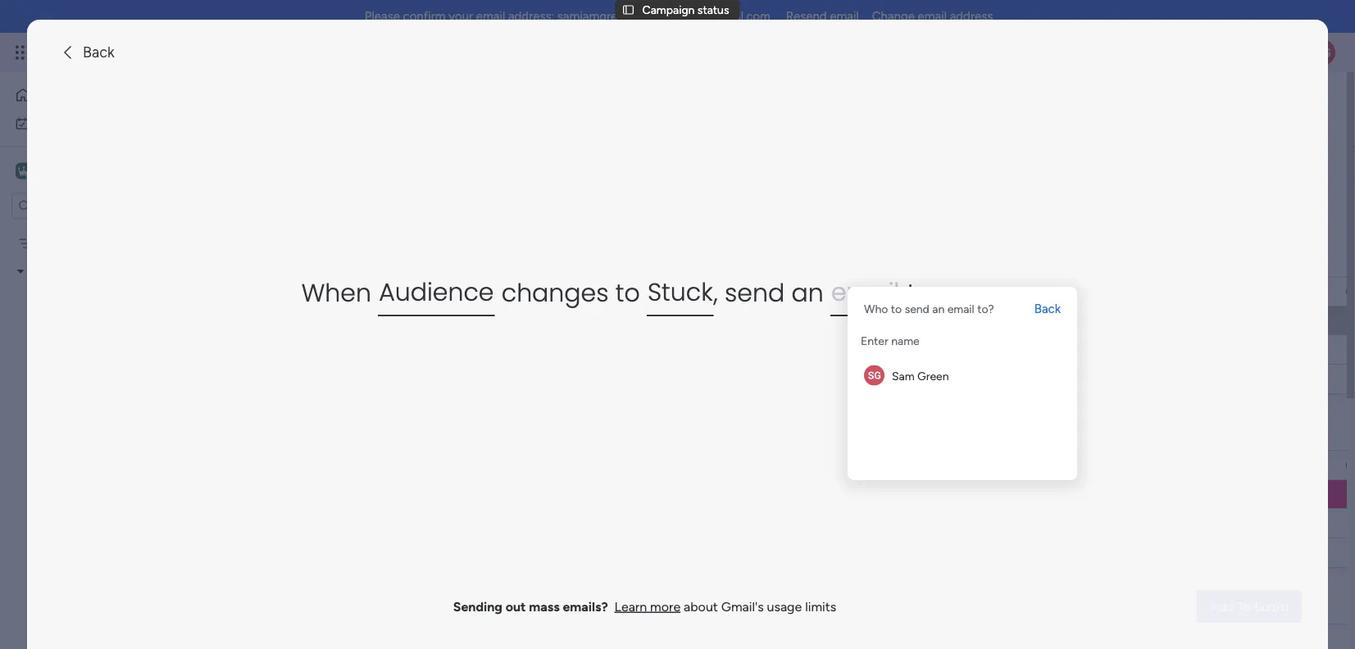 Task type: locate. For each thing, give the bounding box(es) containing it.
audience
[[379, 275, 494, 309], [768, 285, 817, 298]]

Enter name text field
[[854, 327, 1071, 355]]

change
[[872, 9, 915, 24]]

0 vertical spatial status
[[698, 3, 729, 17]]

an left who
[[792, 275, 824, 310]]

sam green
[[892, 369, 949, 383]]

back inside button
[[83, 43, 115, 61]]

back button
[[53, 39, 121, 65]]

Sending date field
[[1066, 282, 1143, 300], [1066, 456, 1143, 474]]

goal
[[922, 285, 946, 298]]

workspace
[[76, 163, 143, 179]]

resend email
[[786, 9, 859, 24]]

audience inside field
[[768, 285, 817, 298]]

learn
[[615, 599, 647, 615]]

1 vertical spatial campaign
[[513, 285, 565, 298]]

0 vertical spatial back
[[83, 43, 115, 61]]

samiamgreeneggsnham27@gmail.com
[[557, 9, 770, 24]]

column information image
[[1345, 285, 1355, 298], [1345, 459, 1355, 472], [1345, 633, 1355, 646]]

1 horizontal spatial send
[[905, 302, 930, 316]]

more
[[650, 599, 681, 615]]

campaign status
[[642, 3, 729, 17], [1236, 458, 1322, 472]]

1 horizontal spatial an
[[932, 302, 945, 316]]

campaign inside field
[[1236, 458, 1288, 472]]

an
[[792, 275, 824, 310], [932, 302, 945, 316]]

0 vertical spatial sending date field
[[1066, 282, 1143, 300]]

campaign inside field
[[513, 285, 565, 298]]

1 vertical spatial sending date
[[1070, 458, 1139, 472]]

1 vertical spatial status
[[1291, 458, 1322, 472]]

0 horizontal spatial status
[[698, 3, 729, 17]]

change email address
[[872, 9, 993, 24]]

sam green image
[[1309, 39, 1336, 66]]

option
[[0, 229, 209, 232]]

sam's
[[38, 163, 73, 179]]

0 vertical spatial green
[[39, 237, 70, 250]]

send right , on the top right of the page
[[725, 275, 785, 310]]

1 vertical spatial date
[[1115, 458, 1139, 472]]

confirm
[[403, 9, 446, 24]]

usage
[[767, 599, 802, 615]]

to
[[616, 275, 640, 310], [907, 275, 932, 310], [891, 302, 902, 316], [425, 314, 436, 328], [492, 314, 503, 328]]

email left the to?
[[948, 302, 975, 316]]

Campaign status field
[[1232, 456, 1327, 474]]

to?
[[977, 302, 994, 316]]

an inside when audience changes to stuck , send an email to someone
[[792, 275, 824, 310]]

owner
[[568, 285, 600, 298]]

public board image
[[35, 319, 51, 335]]

0 vertical spatial column information image
[[1345, 285, 1355, 298]]

address:
[[508, 9, 554, 24]]

green up "email"
[[39, 237, 70, 250]]

learn more link
[[615, 599, 681, 615]]

green right sam
[[918, 369, 949, 383]]

change email address link
[[872, 9, 993, 24]]

0 horizontal spatial an
[[792, 275, 824, 310]]

1 horizontal spatial audience
[[768, 285, 817, 298]]

0 vertical spatial sending date
[[1070, 285, 1139, 298]]

sam's workspace
[[38, 163, 143, 179]]

sending out mass emails? learn more about gmail's usage limits
[[453, 599, 836, 615]]

send down goal
[[905, 302, 930, 316]]

sending
[[1070, 285, 1113, 298], [1070, 458, 1113, 472], [453, 599, 502, 615]]

1 horizontal spatial campaign status
[[1236, 458, 1322, 472]]

1 vertical spatial campaign status
[[1236, 458, 1322, 472]]

home
[[38, 88, 69, 102]]

0 vertical spatial campaign status
[[642, 3, 729, 17]]

0 horizontal spatial audience
[[379, 275, 494, 309]]

out
[[506, 599, 526, 615]]

2 column information image from the top
[[1345, 459, 1355, 472]]

back up home button
[[83, 43, 115, 61]]

1 horizontal spatial green
[[918, 369, 949, 383]]

0 horizontal spatial send
[[725, 275, 785, 310]]

audience inside when audience changes to stuck , send an email to someone
[[379, 275, 494, 309]]

public board image
[[35, 291, 51, 307]]

eggs
[[73, 237, 99, 250]]

date
[[1115, 285, 1139, 298], [1115, 458, 1139, 472]]

list box
[[0, 226, 209, 562]]

1 vertical spatial sending date field
[[1066, 456, 1143, 474]]

monday
[[73, 43, 129, 61]]

learn
[[439, 314, 464, 328]]

campaign
[[642, 3, 695, 17], [513, 285, 565, 298], [1236, 458, 1288, 472]]

status
[[698, 3, 729, 17], [1291, 458, 1322, 472]]

gmail's
[[721, 599, 764, 615]]

2 date from the top
[[1115, 458, 1139, 472]]

2 vertical spatial campaign
[[1236, 458, 1288, 472]]

audience up hi there! 👋  click here to learn how to start ➡️
[[379, 275, 494, 309]]

when audience changes to stuck , send an email to someone
[[301, 275, 1054, 310]]

someone
[[938, 275, 1054, 310]]

1 sending date from the top
[[1070, 285, 1139, 298]]

audience right , on the top right of the page
[[768, 285, 817, 298]]

2 sending date from the top
[[1070, 458, 1139, 472]]

marketing
[[60, 264, 111, 278]]

workspace selection element
[[16, 161, 144, 182]]

account
[[656, 285, 700, 298]]

address
[[950, 9, 993, 24]]

sending date
[[1070, 285, 1139, 298], [1070, 458, 1139, 472]]

and
[[101, 237, 120, 250]]

0 horizontal spatial campaign
[[513, 285, 565, 298]]

when
[[301, 275, 371, 310]]

1 horizontal spatial status
[[1291, 458, 1322, 472]]

work
[[55, 116, 80, 130]]

green
[[39, 237, 70, 250], [918, 369, 949, 383]]

0 horizontal spatial back
[[83, 43, 115, 61]]

who to send an email to?
[[864, 302, 994, 316]]

stuck
[[648, 275, 713, 309]]

Audience field
[[764, 282, 821, 300]]

2 vertical spatial column information image
[[1345, 633, 1355, 646]]

an down goal
[[932, 302, 945, 316]]

1 vertical spatial column information image
[[1345, 459, 1355, 472]]

2 horizontal spatial campaign
[[1236, 458, 1288, 472]]

back
[[83, 43, 115, 61], [1035, 302, 1061, 316]]

3 column information image from the top
[[1345, 633, 1355, 646]]

how
[[467, 314, 489, 328]]

None field
[[1232, 282, 1327, 300], [1232, 630, 1327, 648], [1232, 282, 1327, 300], [1232, 630, 1327, 648]]

workspace image
[[18, 162, 30, 180]]

ham
[[123, 237, 147, 250]]

back right the to?
[[1035, 302, 1061, 316]]

email
[[476, 9, 505, 24], [830, 9, 859, 24], [918, 9, 947, 24], [831, 275, 900, 309], [948, 302, 975, 316]]

Goal field
[[918, 282, 950, 300]]

0 vertical spatial date
[[1115, 285, 1139, 298]]

0 vertical spatial campaign
[[642, 3, 695, 17]]

send
[[725, 275, 785, 310], [905, 302, 930, 316]]

1 vertical spatial back
[[1035, 302, 1061, 316]]

send inside when audience changes to stuck , send an email to someone
[[725, 275, 785, 310]]

email left goal
[[831, 275, 900, 309]]

2 sending date field from the top
[[1066, 456, 1143, 474]]

None text field
[[854, 327, 1071, 355]]

emails?
[[563, 599, 608, 615]]

Search in workspace field
[[34, 197, 137, 216]]

➡️
[[532, 314, 544, 328]]

item
[[376, 284, 399, 298]]



Task type: describe. For each thing, give the bounding box(es) containing it.
campaign status inside field
[[1236, 458, 1322, 472]]

Campaign owner field
[[509, 282, 604, 300]]

email right change
[[918, 9, 947, 24]]

sam
[[892, 369, 915, 383]]

back link
[[1035, 302, 1061, 316]]

your
[[449, 9, 473, 24]]

please confirm your email address: samiamgreeneggsnham27@gmail.com
[[365, 9, 770, 24]]

0 vertical spatial sending
[[1070, 285, 1113, 298]]

campaign owner
[[513, 285, 600, 298]]

1 horizontal spatial campaign
[[642, 3, 695, 17]]

resend email link
[[786, 9, 859, 24]]

1 horizontal spatial back
[[1035, 302, 1061, 316]]

my
[[36, 116, 52, 130]]

home button
[[10, 82, 176, 108]]

campaign for campaign status field
[[1236, 458, 1288, 472]]

👋
[[357, 314, 369, 328]]

0 horizontal spatial campaign status
[[642, 3, 729, 17]]

resend
[[786, 9, 827, 24]]

0 horizontal spatial green
[[39, 237, 70, 250]]

green eggs and ham
[[39, 237, 147, 250]]

1 date from the top
[[1115, 285, 1139, 298]]

workspace image
[[16, 162, 32, 180]]

monday button
[[43, 31, 261, 74]]

here
[[400, 314, 423, 328]]

1 vertical spatial sending
[[1070, 458, 1113, 472]]

email marketing
[[30, 264, 111, 278]]

my work button
[[10, 110, 176, 137]]

Account field
[[652, 282, 704, 300]]

2 vertical spatial sending
[[453, 599, 502, 615]]

select product image
[[15, 44, 31, 61]]

email
[[30, 264, 57, 278]]

1 column information image from the top
[[1345, 285, 1355, 298]]

limits
[[805, 599, 836, 615]]

1 vertical spatial green
[[918, 369, 949, 383]]

mass
[[529, 599, 560, 615]]

hi there! 👋  click here to learn how to start ➡️
[[310, 314, 544, 328]]

start
[[506, 314, 529, 328]]

changes
[[502, 275, 609, 310]]

who
[[864, 302, 888, 316]]

status inside field
[[1291, 458, 1322, 472]]

my work
[[36, 116, 80, 130]]

caret down image
[[17, 266, 24, 277]]

hi
[[310, 314, 321, 328]]

1 sending date field from the top
[[1066, 282, 1143, 300]]

campaign for campaign owner field
[[513, 285, 565, 298]]

about
[[684, 599, 718, 615]]

email right your
[[476, 9, 505, 24]]

there!
[[324, 314, 355, 328]]

list box containing green eggs and ham
[[0, 226, 209, 562]]

email inside when audience changes to stuck , send an email to someone
[[831, 275, 900, 309]]

,
[[714, 275, 718, 310]]

email right resend
[[830, 9, 859, 24]]

sam's workspace button
[[11, 157, 163, 185]]

sam green link
[[861, 362, 1064, 390]]

please
[[365, 9, 400, 24]]

click
[[372, 314, 397, 328]]



Task type: vqa. For each thing, say whether or not it's contained in the screenshot.
the topmost the
no



